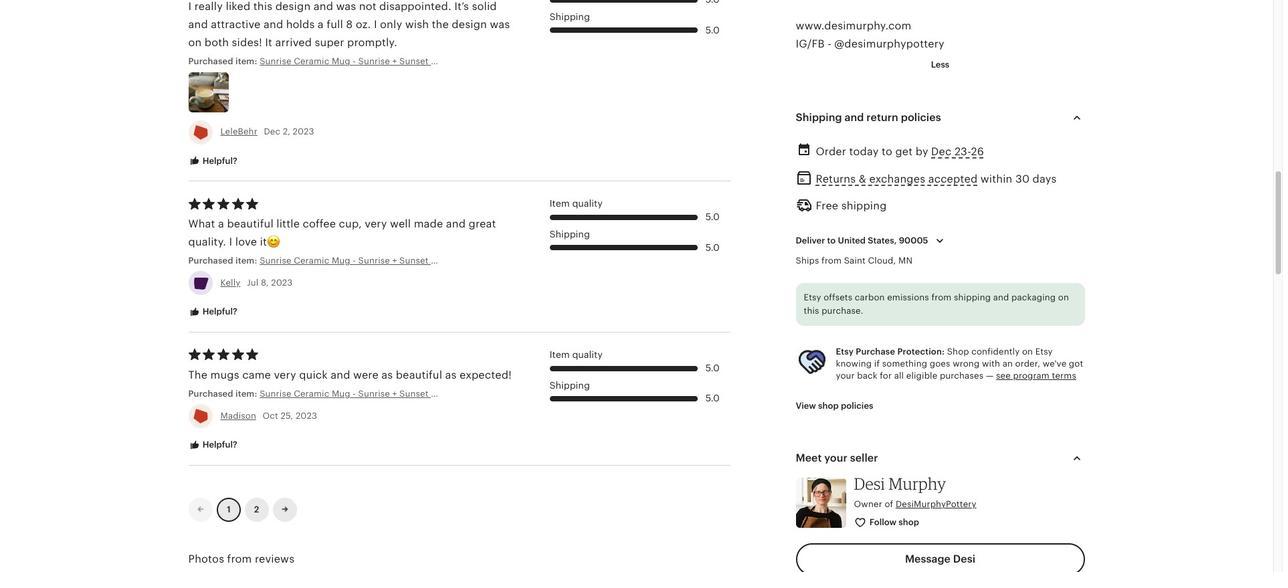 Task type: locate. For each thing, give the bounding box(es) containing it.
0 vertical spatial from
[[822, 256, 842, 266]]

on right packaging
[[1059, 293, 1070, 303]]

1 vertical spatial this
[[804, 306, 820, 316]]

liked
[[226, 1, 251, 12]]

0 vertical spatial purchased
[[188, 56, 233, 67]]

2 purchased item: from the top
[[188, 256, 260, 266]]

etsy
[[804, 293, 822, 303], [836, 346, 854, 356], [1036, 346, 1053, 356]]

very left well
[[365, 218, 387, 229]]

shop for follow
[[899, 518, 920, 528]]

shipping inside etsy offsets carbon emissions from shipping and packaging on this purchase.
[[955, 293, 991, 303]]

2023 for very
[[296, 411, 317, 421]]

helpful? button down kelly link
[[178, 300, 248, 325]]

quality
[[573, 198, 603, 209], [573, 349, 603, 360]]

1 vertical spatial on
[[1059, 293, 1070, 303]]

1 horizontal spatial was
[[490, 19, 510, 30]]

on up order,
[[1023, 346, 1034, 356]]

1 vertical spatial quality
[[573, 349, 603, 360]]

2 horizontal spatial from
[[932, 293, 952, 303]]

2 vertical spatial i
[[229, 236, 233, 248]]

purchased for what
[[188, 256, 233, 266]]

accepted
[[929, 173, 978, 185]]

3 helpful? from the top
[[200, 440, 237, 450]]

2 item: from the top
[[236, 256, 257, 266]]

to left united in the right top of the page
[[828, 236, 836, 246]]

0 horizontal spatial to
[[828, 236, 836, 246]]

policies up by
[[901, 111, 942, 123]]

view details of this review photo by lelebehr image
[[188, 72, 229, 112]]

and left packaging
[[994, 293, 1010, 303]]

0 vertical spatial very
[[365, 218, 387, 229]]

kelly link
[[221, 278, 241, 288]]

were
[[353, 369, 379, 381]]

policies down the back
[[841, 401, 874, 411]]

your down knowing
[[836, 371, 855, 381]]

to
[[882, 146, 893, 157], [828, 236, 836, 246]]

2 helpful? from the top
[[200, 307, 237, 317]]

0 horizontal spatial dec
[[264, 127, 281, 137]]

purchased item: for mugs
[[188, 389, 260, 399]]

packaging
[[1012, 293, 1056, 303]]

item for the mugs came very quick and were as beautiful as expected!
[[550, 349, 570, 360]]

2 vertical spatial item:
[[236, 389, 257, 399]]

0 horizontal spatial a
[[218, 218, 224, 229]]

follow shop button
[[844, 511, 931, 535]]

2 vertical spatial helpful?
[[200, 440, 237, 450]]

0 horizontal spatial shop
[[819, 401, 839, 411]]

1 horizontal spatial from
[[822, 256, 842, 266]]

this left purchase.
[[804, 306, 820, 316]]

goes
[[930, 359, 951, 369]]

from for saint
[[822, 256, 842, 266]]

shop confidently on etsy knowing if something goes wrong with an order, we've got your back for all eligible purchases —
[[836, 346, 1084, 381]]

very
[[365, 218, 387, 229], [274, 369, 296, 381]]

photos from reviews
[[188, 553, 295, 565]]

full
[[327, 19, 343, 30]]

1 vertical spatial purchased item:
[[188, 256, 260, 266]]

2 vertical spatial on
[[1023, 346, 1034, 356]]

1 horizontal spatial etsy
[[836, 346, 854, 356]]

1 horizontal spatial dec
[[932, 146, 952, 157]]

from right photos
[[227, 553, 252, 565]]

2 item from the top
[[550, 349, 570, 360]]

item: down love at the top left
[[236, 256, 257, 266]]

shipping and return policies button
[[784, 101, 1097, 134]]

design down it's
[[452, 19, 487, 30]]

helpful? for a
[[200, 307, 237, 317]]

kelly jul 8, 2023
[[221, 278, 293, 288]]

etsy inside etsy offsets carbon emissions from shipping and packaging on this purchase.
[[804, 293, 822, 303]]

helpful? button for a
[[178, 300, 248, 325]]

this right liked in the left top of the page
[[254, 1, 273, 12]]

2023 right 8,
[[271, 278, 293, 288]]

item quality for expected!
[[550, 349, 603, 360]]

0 horizontal spatial i
[[188, 1, 192, 12]]

purchased for the
[[188, 389, 233, 399]]

1 horizontal spatial shop
[[899, 518, 920, 528]]

kelly
[[221, 278, 241, 288]]

returns & exchanges accepted within 30 days
[[816, 173, 1057, 185]]

1 horizontal spatial on
[[1023, 346, 1034, 356]]

0 vertical spatial helpful? button
[[178, 149, 248, 173]]

1 vertical spatial 2023
[[271, 278, 293, 288]]

very left quick
[[274, 369, 296, 381]]

1 horizontal spatial this
[[804, 306, 820, 316]]

1 vertical spatial to
[[828, 236, 836, 246]]

on inside shop confidently on etsy knowing if something goes wrong with an order, we've got your back for all eligible purchases —
[[1023, 346, 1034, 356]]

shipping
[[842, 200, 887, 211], [955, 293, 991, 303]]

policies inside dropdown button
[[901, 111, 942, 123]]

1 horizontal spatial shipping
[[955, 293, 991, 303]]

shipping up the shop
[[955, 293, 991, 303]]

1 vertical spatial helpful?
[[200, 307, 237, 317]]

1 horizontal spatial design
[[452, 19, 487, 30]]

madison
[[221, 411, 256, 421]]

mugs
[[211, 369, 239, 381]]

shop right "follow" in the bottom right of the page
[[899, 518, 920, 528]]

sides!
[[232, 37, 262, 48]]

to inside 'dropdown button'
[[828, 236, 836, 246]]

3 purchased item: from the top
[[188, 389, 260, 399]]

0 horizontal spatial policies
[[841, 401, 874, 411]]

policies
[[901, 111, 942, 123], [841, 401, 874, 411]]

1 item quality from the top
[[550, 198, 603, 209]]

0 horizontal spatial beautiful
[[227, 218, 274, 229]]

promptly.
[[347, 37, 398, 48]]

0 vertical spatial on
[[188, 37, 202, 48]]

returns & exchanges accepted button
[[816, 169, 978, 189]]

1 5.0 from the top
[[706, 25, 720, 35]]

purchased down quality.
[[188, 256, 233, 266]]

really
[[195, 1, 223, 12]]

helpful? down lelebehr link
[[200, 156, 237, 166]]

ships
[[796, 256, 820, 266]]

exchanges
[[870, 173, 926, 185]]

1 vertical spatial shipping
[[955, 293, 991, 303]]

was up 8
[[336, 1, 356, 12]]

knowing
[[836, 359, 872, 369]]

order today to get by dec 23-26
[[816, 146, 985, 157]]

a right what
[[218, 218, 224, 229]]

arrived
[[275, 37, 312, 48]]

photos
[[188, 553, 224, 565]]

shop
[[948, 346, 970, 356]]

program
[[1014, 371, 1050, 381]]

get
[[896, 146, 913, 157]]

beautiful right were on the left
[[396, 369, 443, 381]]

0 vertical spatial item
[[550, 198, 570, 209]]

and left great
[[446, 218, 466, 229]]

etsy purchase protection:
[[836, 346, 945, 356]]

0 vertical spatial your
[[836, 371, 855, 381]]

your
[[836, 371, 855, 381], [825, 453, 848, 464]]

5 5.0 from the top
[[706, 393, 720, 404]]

less button
[[921, 53, 960, 77]]

from left saint
[[822, 256, 842, 266]]

1 vertical spatial helpful? button
[[178, 300, 248, 325]]

beautiful up love at the top left
[[227, 218, 274, 229]]

purchased item: for a
[[188, 256, 260, 266]]

item: down sides!
[[236, 56, 257, 67]]

1 horizontal spatial to
[[882, 146, 893, 157]]

0 horizontal spatial desi
[[854, 474, 886, 494]]

free
[[816, 200, 839, 211]]

item
[[550, 198, 570, 209], [550, 349, 570, 360]]

1 horizontal spatial policies
[[901, 111, 942, 123]]

expected!
[[460, 369, 512, 381]]

item: down came
[[236, 389, 257, 399]]

and inside dropdown button
[[845, 111, 864, 123]]

0 horizontal spatial as
[[382, 369, 393, 381]]

0 vertical spatial purchased item:
[[188, 56, 260, 67]]

1 item from the top
[[550, 198, 570, 209]]

2023 right 25,
[[296, 411, 317, 421]]

less
[[932, 60, 950, 70]]

2
[[254, 504, 259, 514]]

shipping
[[550, 11, 590, 22], [796, 111, 843, 123], [550, 229, 590, 239], [550, 380, 590, 391]]

1 vertical spatial your
[[825, 453, 848, 464]]

lelebehr
[[221, 127, 258, 137]]

1 horizontal spatial very
[[365, 218, 387, 229]]

an
[[1003, 359, 1013, 369]]

0 vertical spatial desi
[[854, 474, 886, 494]]

1 vertical spatial design
[[452, 19, 487, 30]]

on left "both"
[[188, 37, 202, 48]]

a left full
[[318, 19, 324, 30]]

1 vertical spatial beautiful
[[396, 369, 443, 381]]

ig/fb - @desimurphypottery
[[796, 38, 945, 50]]

0 horizontal spatial etsy
[[804, 293, 822, 303]]

to left get
[[882, 146, 893, 157]]

0 vertical spatial quality
[[573, 198, 603, 209]]

1 vertical spatial was
[[490, 19, 510, 30]]

1 vertical spatial a
[[218, 218, 224, 229]]

—
[[986, 371, 994, 381]]

design
[[276, 1, 311, 12], [452, 19, 487, 30]]

helpful? button down the madison
[[178, 433, 248, 457]]

see program terms link
[[997, 371, 1077, 381]]

1 vertical spatial policies
[[841, 401, 874, 411]]

wrong
[[953, 359, 980, 369]]

etsy for etsy offsets carbon emissions from shipping and packaging on this purchase.
[[804, 293, 822, 303]]

purchased item: down mugs on the left bottom of the page
[[188, 389, 260, 399]]

and up full
[[314, 1, 333, 12]]

shop right view
[[819, 401, 839, 411]]

design up holds on the top of page
[[276, 1, 311, 12]]

1 vertical spatial i
[[374, 19, 377, 30]]

purchased item: up the kelly
[[188, 256, 260, 266]]

shipping down "&"
[[842, 200, 887, 211]]

the
[[188, 369, 208, 381]]

2 vertical spatial from
[[227, 553, 252, 565]]

we've
[[1043, 359, 1067, 369]]

1 vertical spatial item
[[550, 349, 570, 360]]

0 vertical spatial shop
[[819, 401, 839, 411]]

came
[[242, 369, 271, 381]]

25,
[[281, 411, 293, 421]]

desi murphy image
[[796, 478, 846, 528]]

1 vertical spatial item quality
[[550, 349, 603, 360]]

2 vertical spatial 2023
[[296, 411, 317, 421]]

1 horizontal spatial desi
[[954, 554, 976, 565]]

shop
[[819, 401, 839, 411], [899, 518, 920, 528]]

1 vertical spatial shop
[[899, 518, 920, 528]]

1 vertical spatial dec
[[932, 146, 952, 157]]

2 quality from the top
[[573, 349, 603, 360]]

i left really
[[188, 1, 192, 12]]

item quality
[[550, 198, 603, 209], [550, 349, 603, 360]]

helpful? down the madison
[[200, 440, 237, 450]]

2 helpful? button from the top
[[178, 300, 248, 325]]

deliver to united states, 90005 button
[[786, 227, 959, 255]]

0 horizontal spatial on
[[188, 37, 202, 48]]

oz.
[[356, 19, 371, 30]]

very inside what a beautiful little coffee cup, very well made and great quality. i love it😊
[[365, 218, 387, 229]]

2023 right 2,
[[293, 127, 314, 137]]

2 link
[[245, 498, 269, 522]]

both
[[205, 37, 229, 48]]

helpful? button down lelebehr link
[[178, 149, 248, 173]]

etsy for etsy purchase protection:
[[836, 346, 854, 356]]

helpful? button for mugs
[[178, 433, 248, 457]]

i
[[188, 1, 192, 12], [374, 19, 377, 30], [229, 236, 233, 248]]

owner
[[854, 499, 883, 509]]

3 helpful? button from the top
[[178, 433, 248, 457]]

2 purchased from the top
[[188, 256, 233, 266]]

return
[[867, 111, 899, 123]]

1 vertical spatial very
[[274, 369, 296, 381]]

meet your seller
[[796, 453, 879, 464]]

2 vertical spatial purchased
[[188, 389, 233, 399]]

0 vertical spatial was
[[336, 1, 356, 12]]

cloud,
[[868, 256, 897, 266]]

ig/fb
[[796, 38, 825, 50]]

etsy offsets carbon emissions from shipping and packaging on this purchase.
[[804, 293, 1070, 316]]

2 vertical spatial helpful? button
[[178, 433, 248, 457]]

0 horizontal spatial this
[[254, 1, 273, 12]]

1 quality from the top
[[573, 198, 603, 209]]

0 vertical spatial policies
[[901, 111, 942, 123]]

item for what a beautiful little coffee cup, very well made and great quality. i love it😊
[[550, 198, 570, 209]]

1 vertical spatial from
[[932, 293, 952, 303]]

etsy up knowing
[[836, 346, 854, 356]]

0 vertical spatial this
[[254, 1, 273, 12]]

meet
[[796, 453, 822, 464]]

3 purchased from the top
[[188, 389, 233, 399]]

was down solid
[[490, 19, 510, 30]]

purchased down "the"
[[188, 389, 233, 399]]

i inside what a beautiful little coffee cup, very well made and great quality. i love it😊
[[229, 236, 233, 248]]

of
[[885, 499, 894, 509]]

1 purchased item: from the top
[[188, 56, 260, 67]]

2 horizontal spatial i
[[374, 19, 377, 30]]

1 vertical spatial desi
[[954, 554, 976, 565]]

purchased item: down "both"
[[188, 56, 260, 67]]

0 vertical spatial a
[[318, 19, 324, 30]]

0 vertical spatial beautiful
[[227, 218, 274, 229]]

0 vertical spatial shipping
[[842, 200, 887, 211]]

within
[[981, 173, 1013, 185]]

desimurphypottery link
[[896, 499, 977, 509]]

0 vertical spatial item quality
[[550, 198, 603, 209]]

1 horizontal spatial as
[[445, 369, 457, 381]]

0 vertical spatial to
[[882, 146, 893, 157]]

what
[[188, 218, 215, 229]]

i right oz.
[[374, 19, 377, 30]]

1 vertical spatial item:
[[236, 256, 257, 266]]

2 item quality from the top
[[550, 349, 603, 360]]

1 vertical spatial purchased
[[188, 256, 233, 266]]

3 item: from the top
[[236, 389, 257, 399]]

as left expected! at left bottom
[[445, 369, 457, 381]]

desi right message
[[954, 554, 976, 565]]

0 horizontal spatial from
[[227, 553, 252, 565]]

purchased down "both"
[[188, 56, 233, 67]]

2 horizontal spatial etsy
[[1036, 346, 1053, 356]]

0 vertical spatial item:
[[236, 56, 257, 67]]

2 vertical spatial purchased item:
[[188, 389, 260, 399]]

2 horizontal spatial on
[[1059, 293, 1070, 303]]

only
[[380, 19, 402, 30]]

1 horizontal spatial a
[[318, 19, 324, 30]]

from right emissions
[[932, 293, 952, 303]]

etsy left offsets
[[804, 293, 822, 303]]

1 horizontal spatial i
[[229, 236, 233, 248]]

great
[[469, 218, 496, 229]]

from for reviews
[[227, 553, 252, 565]]

quality for great
[[573, 198, 603, 209]]

your inside shop confidently on etsy knowing if something goes wrong with an order, we've got your back for all eligible purchases —
[[836, 371, 855, 381]]

and left return
[[845, 111, 864, 123]]

0 vertical spatial design
[[276, 1, 311, 12]]

your right "meet"
[[825, 453, 848, 464]]

from inside etsy offsets carbon emissions from shipping and packaging on this purchase.
[[932, 293, 952, 303]]

i left love at the top left
[[229, 236, 233, 248]]

follow
[[870, 518, 897, 528]]

and inside etsy offsets carbon emissions from shipping and packaging on this purchase.
[[994, 293, 1010, 303]]

reviews
[[255, 553, 295, 565]]

dec
[[264, 127, 281, 137], [932, 146, 952, 157]]

on inside etsy offsets carbon emissions from shipping and packaging on this purchase.
[[1059, 293, 1070, 303]]

as right were on the left
[[382, 369, 393, 381]]

helpful? down kelly link
[[200, 307, 237, 317]]

and up it
[[264, 19, 283, 30]]

0 horizontal spatial shipping
[[842, 200, 887, 211]]

dec left 2,
[[264, 127, 281, 137]]

free shipping
[[816, 200, 887, 211]]

1 helpful? from the top
[[200, 156, 237, 166]]

desi
[[854, 474, 886, 494], [954, 554, 976, 565]]

0 horizontal spatial very
[[274, 369, 296, 381]]

desi up 'owner'
[[854, 474, 886, 494]]

dec right by
[[932, 146, 952, 157]]

0 vertical spatial helpful?
[[200, 156, 237, 166]]

from
[[822, 256, 842, 266], [932, 293, 952, 303], [227, 553, 252, 565]]

etsy up we've
[[1036, 346, 1053, 356]]



Task type: vqa. For each thing, say whether or not it's contained in the screenshot.
EXPLORE within REGION
no



Task type: describe. For each thing, give the bounding box(es) containing it.
1 link
[[217, 498, 241, 522]]

shop for view
[[819, 401, 839, 411]]

this inside etsy offsets carbon emissions from shipping and packaging on this purchase.
[[804, 306, 820, 316]]

item quality for great
[[550, 198, 603, 209]]

made
[[414, 218, 443, 229]]

0 horizontal spatial design
[[276, 1, 311, 12]]

attractive
[[211, 19, 261, 30]]

the mugs came very quick and were as beautiful as expected!
[[188, 369, 512, 381]]

desi inside desi murphy owner of desimurphypottery
[[854, 474, 886, 494]]

all
[[895, 371, 904, 381]]

shipping inside dropdown button
[[796, 111, 843, 123]]

states,
[[868, 236, 897, 246]]

message desi
[[906, 554, 976, 565]]

1
[[227, 504, 230, 514]]

terms
[[1053, 371, 1077, 381]]

2 5.0 from the top
[[706, 212, 720, 222]]

&
[[859, 173, 867, 185]]

and down really
[[188, 19, 208, 30]]

it
[[265, 37, 273, 48]]

with
[[983, 359, 1001, 369]]

1 helpful? button from the top
[[178, 149, 248, 173]]

and inside what a beautiful little coffee cup, very well made and great quality. i love it😊
[[446, 218, 466, 229]]

3 5.0 from the top
[[706, 242, 720, 253]]

lelebehr dec 2, 2023
[[221, 127, 314, 137]]

if
[[875, 359, 880, 369]]

policies inside button
[[841, 401, 874, 411]]

murphy
[[889, 474, 947, 494]]

4 5.0 from the top
[[706, 363, 720, 373]]

solid
[[472, 1, 497, 12]]

30
[[1016, 173, 1030, 185]]

order
[[816, 146, 847, 157]]

lelebehr link
[[221, 127, 258, 137]]

super
[[315, 37, 344, 48]]

item: for beautiful
[[236, 256, 257, 266]]

wish
[[405, 19, 429, 30]]

oct
[[263, 411, 278, 421]]

got
[[1070, 359, 1084, 369]]

protection:
[[898, 346, 945, 356]]

1 purchased from the top
[[188, 56, 233, 67]]

1 item: from the top
[[236, 56, 257, 67]]

it's
[[455, 1, 469, 12]]

0 vertical spatial 2023
[[293, 127, 314, 137]]

23-
[[955, 146, 972, 157]]

view
[[796, 401, 817, 411]]

well
[[390, 218, 411, 229]]

see
[[997, 371, 1011, 381]]

and left were on the left
[[331, 369, 350, 381]]

view shop policies
[[796, 401, 874, 411]]

helpful? for mugs
[[200, 440, 237, 450]]

not
[[359, 1, 377, 12]]

0 vertical spatial i
[[188, 1, 192, 12]]

beautiful inside what a beautiful little coffee cup, very well made and great quality. i love it😊
[[227, 218, 274, 229]]

ships from saint cloud, mn
[[796, 256, 913, 266]]

see program terms
[[997, 371, 1077, 381]]

90005
[[899, 236, 929, 246]]

etsy inside shop confidently on etsy knowing if something goes wrong with an order, we've got your back for all eligible purchases —
[[1036, 346, 1053, 356]]

carbon
[[855, 293, 885, 303]]

meet your seller button
[[784, 443, 1097, 475]]

order,
[[1016, 359, 1041, 369]]

love
[[235, 236, 257, 248]]

message
[[906, 554, 951, 565]]

quality for expected!
[[573, 349, 603, 360]]

desimurphypottery
[[896, 499, 977, 509]]

your inside meet your seller dropdown button
[[825, 453, 848, 464]]

holds
[[286, 19, 315, 30]]

offsets
[[824, 293, 853, 303]]

today
[[850, 146, 879, 157]]

0 horizontal spatial was
[[336, 1, 356, 12]]

back
[[858, 371, 878, 381]]

quick
[[299, 369, 328, 381]]

a inside i really liked this design and was not disappointed. it's solid and attractive and holds a full 8 oz. i only wish the design was on both sides! it arrived super promptly.
[[318, 19, 324, 30]]

it😊
[[260, 236, 281, 248]]

eligible
[[907, 371, 938, 381]]

shipping and return policies
[[796, 111, 942, 123]]

item: for came
[[236, 389, 257, 399]]

this inside i really liked this design and was not disappointed. it's solid and attractive and holds a full 8 oz. i only wish the design was on both sides! it arrived super promptly.
[[254, 1, 273, 12]]

emissions
[[888, 293, 930, 303]]

1 as from the left
[[382, 369, 393, 381]]

desi murphy owner of desimurphypottery
[[854, 474, 977, 509]]

madison link
[[221, 411, 256, 421]]

confidently
[[972, 346, 1020, 356]]

cup,
[[339, 218, 362, 229]]

what a beautiful little coffee cup, very well made and great quality. i love it😊
[[188, 218, 496, 248]]

0 vertical spatial dec
[[264, 127, 281, 137]]

message desi button
[[796, 543, 1085, 572]]

madison oct 25, 2023
[[221, 411, 317, 421]]

days
[[1033, 173, 1057, 185]]

2,
[[283, 127, 290, 137]]

@desimurphypottery
[[835, 38, 945, 50]]

2 as from the left
[[445, 369, 457, 381]]

returns
[[816, 173, 856, 185]]

desi inside button
[[954, 554, 976, 565]]

purchases
[[940, 371, 984, 381]]

by
[[916, 146, 929, 157]]

something
[[883, 359, 928, 369]]

follow shop
[[870, 518, 920, 528]]

2023 for little
[[271, 278, 293, 288]]

1 horizontal spatial beautiful
[[396, 369, 443, 381]]

little
[[277, 218, 300, 229]]

purchase.
[[822, 306, 864, 316]]

dec 23-26 button
[[932, 142, 985, 161]]

on inside i really liked this design and was not disappointed. it's solid and attractive and holds a full 8 oz. i only wish the design was on both sides! it arrived super promptly.
[[188, 37, 202, 48]]

a inside what a beautiful little coffee cup, very well made and great quality. i love it😊
[[218, 218, 224, 229]]

26
[[972, 146, 985, 157]]



